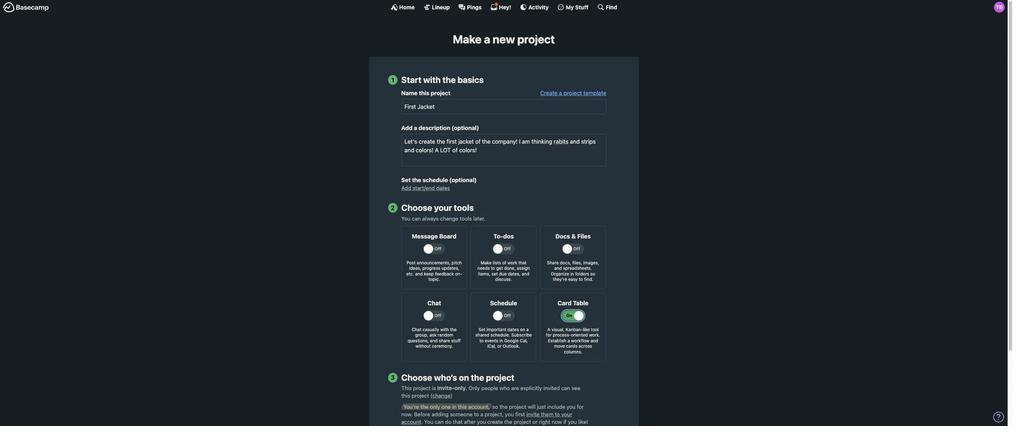 Task type: describe. For each thing, give the bounding box(es) containing it.
make for make a new project
[[453, 32, 482, 46]]

on inside set important dates on a shared schedule. subscribe to events in google cal, ical, or outlook.
[[520, 327, 525, 333]]

first
[[515, 412, 525, 418]]

account,
[[468, 404, 490, 410]]

in inside set important dates on a shared schedule. subscribe to events in google cal, ical, or outlook.
[[499, 339, 503, 344]]

this inside only people who are explicitly invited can see this project (
[[401, 393, 410, 400]]

updates,
[[442, 266, 459, 271]]

images,
[[583, 260, 599, 266]]

2 horizontal spatial this
[[458, 404, 467, 410]]

just
[[537, 404, 546, 410]]

choose for choose your tools
[[401, 203, 432, 213]]

right
[[539, 419, 550, 426]]

group,
[[415, 333, 428, 338]]

add a description (optional)
[[401, 125, 479, 131]]

set
[[492, 272, 498, 277]]

0 vertical spatial tools
[[454, 203, 474, 213]]

now
[[552, 419, 562, 426]]

invited
[[544, 386, 560, 392]]

set for the
[[401, 177, 411, 184]]

someone
[[450, 412, 473, 418]]

schedule
[[423, 177, 448, 184]]

done,
[[504, 266, 516, 271]]

post
[[407, 260, 416, 266]]

ask
[[430, 333, 437, 338]]

change )
[[432, 393, 453, 400]]

choose your tools
[[401, 203, 474, 213]]

set important dates on a shared schedule. subscribe to events in google cal, ical, or outlook.
[[475, 327, 532, 350]]

invite
[[526, 412, 540, 418]]

start with the basics
[[401, 75, 484, 85]]

you're the only one in this account,
[[404, 404, 490, 410]]

include
[[547, 404, 565, 410]]

0 horizontal spatial you
[[401, 215, 411, 222]]

pings
[[467, 4, 482, 10]]

share
[[547, 260, 559, 266]]

see
[[572, 386, 580, 392]]

schedule
[[490, 300, 517, 307]]

the right create
[[504, 419, 512, 426]]

template
[[583, 90, 606, 96]]

a right create
[[559, 90, 562, 96]]

tool
[[591, 327, 599, 333]]

. you can do that after you create the project or right now if you like!
[[421, 419, 588, 426]]

to inside set important dates on a shared schedule. subscribe to events in google cal, ical, or outlook.
[[480, 339, 484, 344]]

to-dos
[[494, 233, 514, 240]]

oriented
[[571, 333, 588, 338]]

to-
[[494, 233, 503, 240]]

you up . you can do that after you create the project or right now if you like!
[[505, 412, 514, 418]]

and inside share docs, files, images, and spreadsheets. organize in folders so they're easy to find.
[[554, 266, 562, 271]]

docs,
[[560, 260, 571, 266]]

project,
[[485, 412, 504, 418]]

name
[[401, 90, 418, 96]]

)
[[451, 393, 453, 400]]

start
[[401, 75, 421, 85]]

new
[[493, 32, 515, 46]]

or inside set important dates on a shared schedule. subscribe to events in google cal, ical, or outlook.
[[497, 344, 502, 350]]

questions,
[[408, 339, 429, 344]]

project inside so the project will just include you for now. before adding someone to a project, you first
[[509, 404, 526, 410]]

only
[[469, 386, 480, 392]]

lists
[[493, 260, 501, 266]]

Name this project text field
[[401, 99, 606, 114]]

(optional) for set the schedule (optional) add start/end dates
[[449, 177, 477, 184]]

that for work
[[519, 260, 527, 266]]

create a project template link
[[540, 90, 606, 96]]

columns.
[[564, 350, 582, 355]]

ceremony.
[[432, 344, 453, 350]]

cal,
[[520, 339, 528, 344]]

pitch
[[452, 260, 462, 266]]

move
[[554, 344, 565, 350]]

1 add from the top
[[401, 125, 413, 131]]

etc.
[[406, 272, 414, 277]]

choose for choose who's on the project
[[401, 373, 432, 383]]

activity
[[528, 4, 549, 10]]

name this project
[[401, 90, 451, 96]]

subscribe
[[511, 333, 532, 338]]

workflow
[[571, 339, 589, 344]]

(
[[430, 393, 432, 400]]

the inside so the project will just include you for now. before adding someone to a project, you first
[[500, 404, 508, 410]]

and inside make lists of work that needs to get done, assign items, set due dates, and discuss.
[[522, 272, 529, 277]]

they're
[[553, 277, 567, 283]]

0 vertical spatial with
[[423, 75, 441, 85]]

dates inside set the schedule (optional) add start/end dates
[[436, 185, 450, 191]]

main element
[[0, 0, 1008, 14]]

my stuff button
[[557, 4, 589, 11]]

easy
[[568, 277, 578, 283]]

and inside post announcements, pitch ideas, progress updates, etc. and keep feedback on- topic.
[[415, 272, 423, 277]]

make a new project
[[453, 32, 555, 46]]

lineup
[[432, 4, 450, 10]]

work
[[508, 260, 517, 266]]

pings button
[[458, 4, 482, 11]]

important
[[487, 327, 506, 333]]

so inside share docs, files, images, and spreadsheets. organize in folders so they're easy to find.
[[591, 272, 595, 277]]

ical,
[[487, 344, 496, 350]]

only.
[[455, 386, 467, 392]]

a left "description"
[[414, 125, 417, 131]]

the inside set the schedule (optional) add start/end dates
[[412, 177, 421, 184]]

only
[[430, 404, 440, 410]]

a left new
[[484, 32, 490, 46]]

ideas,
[[409, 266, 421, 271]]

explicitly
[[521, 386, 542, 392]]

chat for chat
[[427, 300, 441, 307]]

0 vertical spatial change
[[440, 215, 458, 222]]

create
[[540, 90, 558, 96]]

dates,
[[508, 272, 521, 277]]

invite-
[[437, 386, 455, 392]]

to inside share docs, files, images, and spreadsheets. organize in folders so they're easy to find.
[[579, 277, 583, 283]]

hey!
[[499, 4, 511, 10]]

visual,
[[552, 327, 565, 333]]

schedule.
[[491, 333, 510, 338]]

1 vertical spatial or
[[533, 419, 538, 426]]

chat casually with the group, ask random questions, and share stuff without ceremony.
[[408, 327, 461, 350]]

to inside so the project will just include you for now. before adding someone to a project, you first
[[474, 412, 479, 418]]

work.
[[589, 333, 600, 338]]



Task type: locate. For each thing, give the bounding box(es) containing it.
for up the like!
[[577, 404, 584, 410]]

1 vertical spatial on
[[459, 373, 469, 383]]

casually
[[423, 327, 439, 333]]

you right include
[[567, 404, 576, 410]]

(optional) for add a description (optional)
[[452, 125, 479, 131]]

so up project, on the bottom
[[492, 404, 498, 410]]

create
[[487, 419, 503, 426]]

one
[[442, 404, 451, 410]]

2 vertical spatial this
[[458, 404, 467, 410]]

your inside invite them to your account
[[561, 412, 572, 418]]

set inside set important dates on a shared schedule. subscribe to events in google cal, ical, or outlook.
[[479, 327, 485, 333]]

set inside set the schedule (optional) add start/end dates
[[401, 177, 411, 184]]

to inside make lists of work that needs to get done, assign items, set due dates, and discuss.
[[491, 266, 495, 271]]

to up set
[[491, 266, 495, 271]]

0 horizontal spatial for
[[546, 333, 552, 338]]

with up random
[[440, 327, 449, 333]]

a inside so the project will just include you for now. before adding someone to a project, you first
[[480, 412, 483, 418]]

for down a
[[546, 333, 552, 338]]

project up first
[[509, 404, 526, 410]]

who
[[500, 386, 510, 392]]

you
[[567, 404, 576, 410], [505, 412, 514, 418], [477, 419, 486, 426], [568, 419, 577, 426]]

1
[[391, 77, 394, 84]]

can down adding
[[435, 419, 444, 426]]

1 horizontal spatial can
[[435, 419, 444, 426]]

add left start/end
[[401, 185, 411, 191]]

make down the pings popup button
[[453, 32, 482, 46]]

0 vertical spatial dates
[[436, 185, 450, 191]]

this project is invite-only.
[[401, 386, 467, 392]]

after
[[464, 419, 476, 426]]

a visual, kanban-like tool for process-oriented work. establish a workflow and move cards across columns.
[[546, 327, 600, 355]]

0 vertical spatial you
[[401, 215, 411, 222]]

1 vertical spatial chat
[[412, 327, 421, 333]]

events
[[485, 339, 498, 344]]

choose up this
[[401, 373, 432, 383]]

in right one
[[452, 404, 457, 410]]

to up 'now' on the bottom right of the page
[[555, 412, 560, 418]]

home link
[[391, 4, 415, 11]]

you right .
[[424, 419, 433, 426]]

so
[[591, 272, 595, 277], [492, 404, 498, 410]]

0 vertical spatial set
[[401, 177, 411, 184]]

and down work.
[[591, 339, 598, 344]]

0 vertical spatial (optional)
[[452, 125, 479, 131]]

chat
[[427, 300, 441, 307], [412, 327, 421, 333]]

with inside chat casually with the group, ask random questions, and share stuff without ceremony.
[[440, 327, 449, 333]]

0 horizontal spatial this
[[401, 393, 410, 400]]

is
[[432, 386, 436, 392]]

1 horizontal spatial this
[[419, 90, 429, 96]]

1 vertical spatial your
[[561, 412, 572, 418]]

2 choose from the top
[[401, 373, 432, 383]]

invite them to your account
[[401, 412, 572, 426]]

2 vertical spatial can
[[435, 419, 444, 426]]

or
[[497, 344, 502, 350], [533, 419, 538, 426]]

a up subscribe
[[526, 327, 529, 333]]

make lists of work that needs to get done, assign items, set due dates, and discuss.
[[477, 260, 530, 283]]

0 horizontal spatial can
[[412, 215, 421, 222]]

and inside chat casually with the group, ask random questions, and share stuff without ceremony.
[[430, 339, 438, 344]]

and up organize
[[554, 266, 562, 271]]

find button
[[597, 4, 617, 11]]

tyler black image
[[994, 2, 1005, 13]]

0 vertical spatial this
[[419, 90, 429, 96]]

for inside a visual, kanban-like tool for process-oriented work. establish a workflow and move cards across columns.
[[546, 333, 552, 338]]

so inside so the project will just include you for now. before adding someone to a project, you first
[[492, 404, 498, 410]]

switch accounts image
[[3, 2, 49, 13]]

1 vertical spatial that
[[453, 419, 463, 426]]

files,
[[572, 260, 582, 266]]

project up who
[[486, 373, 514, 383]]

you're
[[404, 404, 419, 410]]

the
[[443, 75, 456, 85], [412, 177, 421, 184], [450, 327, 457, 333], [471, 373, 484, 383], [421, 404, 428, 410], [500, 404, 508, 410], [504, 419, 512, 426]]

do
[[445, 419, 451, 426]]

0 horizontal spatial or
[[497, 344, 502, 350]]

1 vertical spatial add
[[401, 185, 411, 191]]

announcements,
[[417, 260, 451, 266]]

chat up "group,"
[[412, 327, 421, 333]]

basics
[[458, 75, 484, 85]]

progress
[[422, 266, 440, 271]]

a inside a visual, kanban-like tool for process-oriented work. establish a workflow and move cards across columns.
[[568, 339, 570, 344]]

0 horizontal spatial in
[[452, 404, 457, 410]]

or right 'ical,'
[[497, 344, 502, 350]]

1 horizontal spatial or
[[533, 419, 538, 426]]

the up before
[[421, 404, 428, 410]]

Add a description (optional) text field
[[401, 134, 606, 167]]

create a project template
[[540, 90, 606, 96]]

that for do
[[453, 419, 463, 426]]

this right name
[[419, 90, 429, 96]]

with up 'name this project' at the left of the page
[[423, 75, 441, 85]]

change down invite-
[[432, 393, 451, 400]]

the left basics
[[443, 75, 456, 85]]

1 vertical spatial (optional)
[[449, 177, 477, 184]]

project left the template
[[564, 90, 582, 96]]

the up project, on the bottom
[[500, 404, 508, 410]]

2 vertical spatial in
[[452, 404, 457, 410]]

dates down schedule
[[436, 185, 450, 191]]

1 horizontal spatial dates
[[508, 327, 519, 333]]

1 vertical spatial in
[[499, 339, 503, 344]]

1 horizontal spatial set
[[479, 327, 485, 333]]

add inside set the schedule (optional) add start/end dates
[[401, 185, 411, 191]]

description
[[419, 125, 450, 131]]

who's
[[434, 373, 457, 383]]

in up easy
[[570, 272, 574, 277]]

1 horizontal spatial chat
[[427, 300, 441, 307]]

chat inside chat casually with the group, ask random questions, and share stuff without ceremony.
[[412, 327, 421, 333]]

this down this
[[401, 393, 410, 400]]

0 horizontal spatial set
[[401, 177, 411, 184]]

0 vertical spatial choose
[[401, 203, 432, 213]]

project down start with the basics
[[431, 90, 451, 96]]

like!
[[578, 419, 588, 426]]

1 vertical spatial you
[[424, 419, 433, 426]]

them
[[541, 412, 554, 418]]

message
[[412, 233, 438, 240]]

organize
[[551, 272, 569, 277]]

0 vertical spatial chat
[[427, 300, 441, 307]]

1 vertical spatial this
[[401, 393, 410, 400]]

the inside chat casually with the group, ask random questions, and share stuff without ceremony.
[[450, 327, 457, 333]]

0 vertical spatial that
[[519, 260, 527, 266]]

share
[[439, 339, 450, 344]]

chat for chat casually with the group, ask random questions, and share stuff without ceremony.
[[412, 327, 421, 333]]

in
[[570, 272, 574, 277], [499, 339, 503, 344], [452, 404, 457, 410]]

discuss.
[[495, 277, 512, 283]]

to inside invite them to your account
[[555, 412, 560, 418]]

and inside a visual, kanban-like tool for process-oriented work. establish a workflow and move cards across columns.
[[591, 339, 598, 344]]

0 horizontal spatial so
[[492, 404, 498, 410]]

set up add start/end dates link
[[401, 177, 411, 184]]

across
[[579, 344, 592, 350]]

(optional) inside set the schedule (optional) add start/end dates
[[449, 177, 477, 184]]

will
[[528, 404, 536, 410]]

project down first
[[514, 419, 531, 426]]

items,
[[478, 272, 490, 277]]

dates inside set important dates on a shared schedule. subscribe to events in google cal, ical, or outlook.
[[508, 327, 519, 333]]

1 horizontal spatial in
[[499, 339, 503, 344]]

make for make lists of work that needs to get done, assign items, set due dates, and discuss.
[[481, 260, 492, 266]]

2 horizontal spatial can
[[561, 386, 570, 392]]

project down 'activity' link
[[517, 32, 555, 46]]

0 vertical spatial can
[[412, 215, 421, 222]]

to down account,
[[474, 412, 479, 418]]

can left see
[[561, 386, 570, 392]]

and down ask
[[430, 339, 438, 344]]

later.
[[473, 215, 485, 222]]

project left is
[[413, 386, 431, 392]]

the up only
[[471, 373, 484, 383]]

to down the shared
[[480, 339, 484, 344]]

2 add from the top
[[401, 185, 411, 191]]

dates
[[436, 185, 450, 191], [508, 327, 519, 333]]

in down schedule.
[[499, 339, 503, 344]]

to
[[491, 266, 495, 271], [579, 277, 583, 283], [480, 339, 484, 344], [474, 412, 479, 418], [555, 412, 560, 418]]

1 vertical spatial make
[[481, 260, 492, 266]]

change down choose your tools
[[440, 215, 458, 222]]

project left the (
[[412, 393, 429, 400]]

1 vertical spatial tools
[[460, 215, 472, 222]]

account
[[401, 419, 421, 426]]

1 vertical spatial can
[[561, 386, 570, 392]]

you right after
[[477, 419, 486, 426]]

0 horizontal spatial your
[[434, 203, 452, 213]]

a inside set important dates on a shared schedule. subscribe to events in google cal, ical, or outlook.
[[526, 327, 529, 333]]

a
[[547, 327, 550, 333]]

in inside share docs, files, images, and spreadsheets. organize in folders so they're easy to find.
[[570, 272, 574, 277]]

add left "description"
[[401, 125, 413, 131]]

can inside only people who are explicitly invited can see this project (
[[561, 386, 570, 392]]

(optional)
[[452, 125, 479, 131], [449, 177, 477, 184]]

0 vertical spatial on
[[520, 327, 525, 333]]

before
[[414, 412, 430, 418]]

dos
[[503, 233, 514, 240]]

0 vertical spatial so
[[591, 272, 595, 277]]

tools left later.
[[460, 215, 472, 222]]

your up you can always change tools later.
[[434, 203, 452, 213]]

tools
[[454, 203, 474, 213], [460, 215, 472, 222]]

and
[[554, 266, 562, 271], [415, 272, 423, 277], [522, 272, 529, 277], [430, 339, 438, 344], [591, 339, 598, 344]]

0 vertical spatial add
[[401, 125, 413, 131]]

1 horizontal spatial so
[[591, 272, 595, 277]]

2 horizontal spatial in
[[570, 272, 574, 277]]

dates up subscribe
[[508, 327, 519, 333]]

or down the invite
[[533, 419, 538, 426]]

your up if
[[561, 412, 572, 418]]

&
[[572, 233, 576, 240]]

change
[[440, 215, 458, 222], [432, 393, 451, 400]]

0 horizontal spatial on
[[459, 373, 469, 383]]

the up random
[[450, 327, 457, 333]]

and down assign
[[522, 272, 529, 277]]

(optional) right schedule
[[449, 177, 477, 184]]

cards
[[566, 344, 578, 350]]

lineup link
[[423, 4, 450, 11]]

0 horizontal spatial dates
[[436, 185, 450, 191]]

establish
[[548, 339, 566, 344]]

post announcements, pitch ideas, progress updates, etc. and keep feedback on- topic.
[[406, 260, 462, 283]]

1 horizontal spatial that
[[519, 260, 527, 266]]

the up start/end
[[412, 177, 421, 184]]

0 horizontal spatial chat
[[412, 327, 421, 333]]

a down account,
[[480, 412, 483, 418]]

chat down topic.
[[427, 300, 441, 307]]

0 vertical spatial make
[[453, 32, 482, 46]]

for inside so the project will just include you for now. before adding someone to a project, you first
[[577, 404, 584, 410]]

that inside make lists of work that needs to get done, assign items, set due dates, and discuss.
[[519, 260, 527, 266]]

without
[[416, 344, 431, 350]]

2
[[391, 205, 395, 212]]

random
[[438, 333, 453, 338]]

on up only.
[[459, 373, 469, 383]]

1 horizontal spatial you
[[424, 419, 433, 426]]

1 vertical spatial dates
[[508, 327, 519, 333]]

set up the shared
[[479, 327, 485, 333]]

this up 'someone'
[[458, 404, 467, 410]]

you right if
[[568, 419, 577, 426]]

you left always
[[401, 215, 411, 222]]

0 horizontal spatial that
[[453, 419, 463, 426]]

google
[[504, 339, 519, 344]]

0 vertical spatial or
[[497, 344, 502, 350]]

1 vertical spatial choose
[[401, 373, 432, 383]]

0 vertical spatial for
[[546, 333, 552, 338]]

so up find.
[[591, 272, 595, 277]]

find.
[[584, 277, 593, 283]]

1 horizontal spatial for
[[577, 404, 584, 410]]

are
[[511, 386, 519, 392]]

1 vertical spatial change
[[432, 393, 451, 400]]

1 choose from the top
[[401, 203, 432, 213]]

1 horizontal spatial on
[[520, 327, 525, 333]]

1 vertical spatial so
[[492, 404, 498, 410]]

tools up later.
[[454, 203, 474, 213]]

on up subscribe
[[520, 327, 525, 333]]

(optional) right "description"
[[452, 125, 479, 131]]

choose who's on the project
[[401, 373, 514, 383]]

outlook.
[[503, 344, 520, 350]]

folders
[[575, 272, 589, 277]]

0 vertical spatial in
[[570, 272, 574, 277]]

and down the "ideas,"
[[415, 272, 423, 277]]

choose up always
[[401, 203, 432, 213]]

so the project will just include you for now. before adding someone to a project, you first
[[401, 404, 584, 418]]

0 vertical spatial your
[[434, 203, 452, 213]]

you can always change tools later.
[[401, 215, 485, 222]]

message board
[[412, 233, 457, 240]]

docs & files
[[556, 233, 591, 240]]

topic.
[[429, 277, 440, 283]]

1 horizontal spatial your
[[561, 412, 572, 418]]

make inside make lists of work that needs to get done, assign items, set due dates, and discuss.
[[481, 260, 492, 266]]

set for important
[[479, 327, 485, 333]]

1 vertical spatial with
[[440, 327, 449, 333]]

that up assign
[[519, 260, 527, 266]]

a up cards
[[568, 339, 570, 344]]

project inside only people who are explicitly invited can see this project (
[[412, 393, 429, 400]]

make up needs
[[481, 260, 492, 266]]

can left always
[[412, 215, 421, 222]]

that down 'someone'
[[453, 419, 463, 426]]

1 vertical spatial set
[[479, 327, 485, 333]]

1 vertical spatial for
[[577, 404, 584, 410]]

change link
[[432, 393, 451, 400]]

3
[[391, 375, 395, 382]]

to down the folders
[[579, 277, 583, 283]]

start/end
[[413, 185, 435, 191]]



Task type: vqa. For each thing, say whether or not it's contained in the screenshot.
basics
yes



